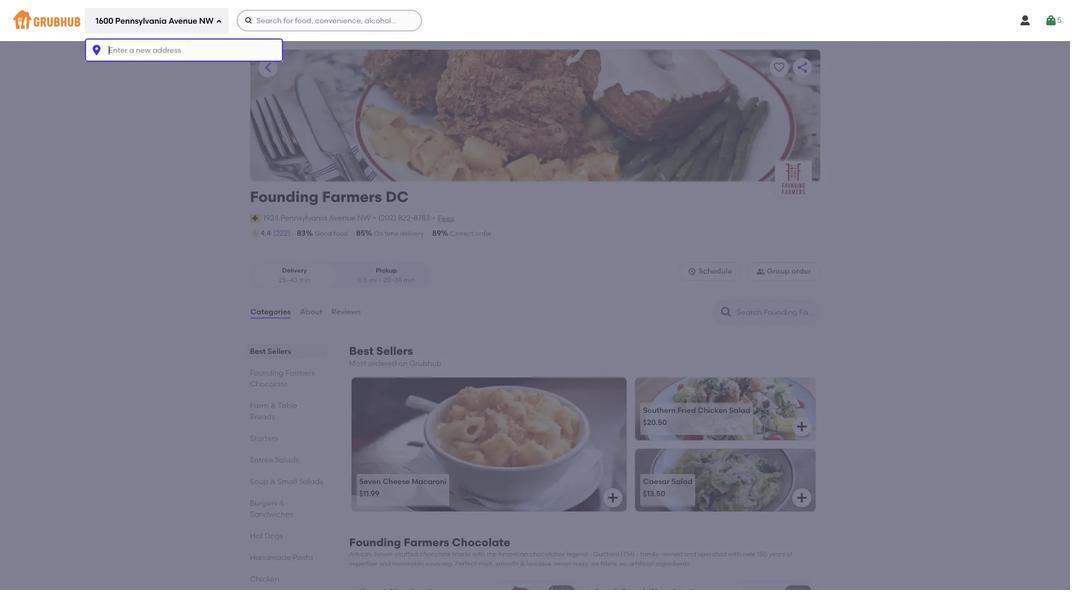 Task type: vqa. For each thing, say whether or not it's contained in the screenshot.


Task type: describe. For each thing, give the bounding box(es) containing it.
burgers
[[250, 499, 277, 508]]

farmers for founding farmers chocolate artisan, house-crafted chocolate made with the american chocolatier legend - guittard (tm) - family-owned and operated with over 150 years of expertise and honorable sourcing. perfect melt, smooth & luscious, never waxy, no fillers, no artificial ingredients.
[[404, 537, 449, 550]]

delivery
[[400, 230, 424, 238]]

entrée
[[250, 456, 273, 465]]

artificial
[[629, 561, 654, 568]]

save this restaurant image
[[773, 61, 785, 74]]

0 horizontal spatial •
[[373, 214, 376, 223]]

89
[[432, 229, 441, 238]]

salads inside tab
[[299, 478, 323, 487]]

share icon image
[[796, 61, 809, 74]]

caret left icon image
[[262, 61, 274, 74]]

25–40
[[279, 276, 297, 284]]

soup & small salads
[[250, 478, 323, 487]]

mi
[[369, 276, 377, 284]]

table
[[278, 402, 297, 411]]

time
[[385, 230, 399, 238]]

house-
[[374, 551, 395, 559]]

best sellers tab
[[250, 346, 324, 357]]

southern fried chicken salad $20.50
[[643, 406, 750, 428]]

& for farm
[[270, 402, 276, 411]]

most
[[349, 360, 366, 369]]

best for best sellers
[[250, 347, 266, 356]]

founding farmers dc logo image
[[775, 160, 812, 197]]

chocolate for founding farmers chocolate
[[250, 380, 288, 389]]

cheese
[[383, 478, 410, 487]]

8783
[[414, 214, 430, 223]]

pickup
[[376, 267, 397, 275]]

(202)
[[378, 214, 396, 223]]

american
[[498, 551, 528, 559]]

southern
[[643, 406, 676, 415]]

5
[[1057, 16, 1062, 25]]

1600 pennsylvania avenue nw
[[96, 16, 214, 26]]

waxy,
[[573, 561, 590, 568]]

4.4
[[261, 229, 271, 238]]

melt,
[[479, 561, 494, 568]]

of
[[787, 551, 793, 559]]

1 with from the left
[[472, 551, 485, 559]]

entrée salads
[[250, 456, 299, 465]]

best for best sellers most ordered on grubhub
[[349, 345, 374, 358]]

crafted
[[395, 551, 418, 559]]

about
[[300, 308, 322, 317]]

years
[[769, 551, 785, 559]]

delivery 25–40 min
[[279, 267, 310, 284]]

subscription pass image
[[250, 214, 261, 223]]

on time delivery
[[374, 230, 424, 238]]

sellers for best sellers most ordered on grubhub
[[376, 345, 413, 358]]

starters tab
[[250, 433, 324, 445]]

on
[[374, 230, 383, 238]]

pennsylvania for 1924
[[280, 214, 327, 223]]

sourcing.
[[426, 561, 453, 568]]

french crunch chocolate squares image
[[737, 582, 816, 591]]

pennsylvania for 1600
[[115, 16, 167, 26]]

chicken inside tab
[[250, 575, 279, 584]]

1600
[[96, 16, 113, 26]]

owned
[[662, 551, 683, 559]]

almond chocolate squares image
[[500, 582, 579, 591]]

good
[[315, 230, 332, 238]]

Enter a new address search field
[[85, 39, 283, 62]]

legend
[[566, 551, 588, 559]]

salad inside the southern fried chicken salad $20.50
[[729, 406, 750, 415]]

Search for food, convenience, alcohol... search field
[[237, 10, 422, 31]]

(202) 822-8783 button
[[378, 213, 430, 224]]

soup & small salads tab
[[250, 477, 324, 488]]

good food
[[315, 230, 348, 238]]

family-
[[640, 551, 662, 559]]

ingredients.
[[656, 561, 691, 568]]

order for correct order
[[475, 230, 492, 238]]

salad inside "caesar salad $13.50"
[[671, 478, 693, 487]]

150
[[757, 551, 767, 559]]

0 horizontal spatial and
[[379, 561, 391, 568]]

pickup 0.5 mi • 20–30 min
[[358, 267, 415, 284]]

min inside delivery 25–40 min
[[299, 276, 310, 284]]

1924 pennsylvania avenue nw
[[263, 214, 371, 223]]

handmade
[[250, 554, 291, 563]]

avenue for 1924 pennsylvania avenue nw
[[329, 214, 356, 223]]

(tm)
[[621, 551, 635, 559]]

group order
[[767, 267, 811, 276]]

founding inside founding farmers chocolate artisan, house-crafted chocolate made with the american chocolatier legend - guittard (tm) - family-owned and operated with over 150 years of expertise and honorable sourcing. perfect melt, smooth & luscious, never waxy, no fillers, no artificial ingredients.
[[349, 537, 401, 550]]

nw for 1924 pennsylvania avenue nw
[[357, 214, 371, 223]]

the
[[486, 551, 497, 559]]

made
[[452, 551, 471, 559]]

farmers for founding farmers chocolate
[[285, 369, 315, 378]]

search icon image
[[720, 306, 732, 319]]

farm
[[250, 402, 269, 411]]

5 button
[[1045, 11, 1062, 30]]

(222)
[[273, 229, 291, 238]]

$11.99
[[359, 490, 379, 499]]

correct order
[[450, 230, 492, 238]]

order for group order
[[792, 267, 811, 276]]

expertise
[[349, 561, 377, 568]]

group
[[767, 267, 790, 276]]

hot
[[250, 532, 263, 541]]

seven cheese macaroni $11.99
[[359, 478, 447, 499]]

svg image inside 5 button
[[1045, 14, 1057, 27]]

$20.50
[[643, 419, 667, 428]]

salads inside tab
[[275, 456, 299, 465]]

nw for 1600 pennsylvania avenue nw
[[199, 16, 214, 26]]

2 no from the left
[[620, 561, 627, 568]]

delivery
[[282, 267, 307, 275]]

• inside pickup 0.5 mi • 20–30 min
[[379, 276, 381, 284]]

entrée salads tab
[[250, 455, 324, 466]]

best sellers
[[250, 347, 291, 356]]

1 no from the left
[[591, 561, 599, 568]]

chicken inside the southern fried chicken salad $20.50
[[698, 406, 727, 415]]

dogs
[[265, 532, 283, 541]]

guittard
[[593, 551, 619, 559]]

& for burgers
[[279, 499, 285, 508]]



Task type: locate. For each thing, give the bounding box(es) containing it.
perfect
[[455, 561, 477, 568]]

sellers
[[376, 345, 413, 358], [268, 347, 291, 356]]

chocolate
[[420, 551, 451, 559]]

never
[[554, 561, 571, 568]]

0 horizontal spatial chicken
[[250, 575, 279, 584]]

breads
[[250, 413, 275, 422]]

burgers & sandwiches
[[250, 499, 293, 520]]

1 vertical spatial chicken
[[250, 575, 279, 584]]

and down house-
[[379, 561, 391, 568]]

and right owned
[[684, 551, 696, 559]]

0 vertical spatial chicken
[[698, 406, 727, 415]]

nw up 85
[[357, 214, 371, 223]]

0 horizontal spatial pennsylvania
[[115, 16, 167, 26]]

& down the american
[[520, 561, 525, 568]]

hot dogs tab
[[250, 531, 324, 542]]

founding down best sellers
[[250, 369, 284, 378]]

• left (202)
[[373, 214, 376, 223]]

farmers for founding farmers dc
[[322, 188, 382, 206]]

order right the 'correct'
[[475, 230, 492, 238]]

1 vertical spatial avenue
[[329, 214, 356, 223]]

hot dogs
[[250, 532, 283, 541]]

1 horizontal spatial salad
[[729, 406, 750, 415]]

pennsylvania right 1600 at top
[[115, 16, 167, 26]]

1 - from the left
[[589, 551, 592, 559]]

best inside tab
[[250, 347, 266, 356]]

svg image
[[1019, 14, 1031, 27], [216, 18, 222, 25], [90, 44, 103, 57], [796, 421, 809, 434]]

salad
[[729, 406, 750, 415], [671, 478, 693, 487]]

1 horizontal spatial -
[[636, 551, 639, 559]]

farmers up 85
[[322, 188, 382, 206]]

people icon image
[[756, 268, 765, 276]]

farmers up chocolate
[[404, 537, 449, 550]]

2 horizontal spatial •
[[432, 214, 435, 223]]

avenue
[[169, 16, 197, 26], [329, 214, 356, 223]]

pennsylvania inside button
[[280, 214, 327, 223]]

0 horizontal spatial min
[[299, 276, 310, 284]]

farm & table breads
[[250, 402, 297, 422]]

0 vertical spatial avenue
[[169, 16, 197, 26]]

2 horizontal spatial farmers
[[404, 537, 449, 550]]

nw
[[199, 16, 214, 26], [357, 214, 371, 223]]

1924
[[263, 214, 279, 223]]

-
[[589, 551, 592, 559], [636, 551, 639, 559]]

2 min from the left
[[404, 276, 415, 284]]

& up sandwiches
[[279, 499, 285, 508]]

1 horizontal spatial order
[[792, 267, 811, 276]]

categories button
[[250, 294, 292, 332]]

main navigation navigation
[[0, 0, 1070, 591]]

ordered
[[368, 360, 397, 369]]

chicken
[[698, 406, 727, 415], [250, 575, 279, 584]]

salads
[[275, 456, 299, 465], [299, 478, 323, 487]]

artisan,
[[349, 551, 373, 559]]

best up most
[[349, 345, 374, 358]]

sellers up founding farmers chocolate
[[268, 347, 291, 356]]

farmers inside founding farmers chocolate artisan, house-crafted chocolate made with the american chocolatier legend - guittard (tm) - family-owned and operated with over 150 years of expertise and honorable sourcing. perfect melt, smooth & luscious, never waxy, no fillers, no artificial ingredients.
[[404, 537, 449, 550]]

salads up soup & small salads tab
[[275, 456, 299, 465]]

& for soup
[[270, 478, 276, 487]]

avenue up "food"
[[329, 214, 356, 223]]

sandwiches
[[250, 511, 293, 520]]

no right waxy,
[[591, 561, 599, 568]]

822-
[[398, 214, 414, 223]]

chocolate for founding farmers chocolate artisan, house-crafted chocolate made with the american chocolatier legend - guittard (tm) - family-owned and operated with over 150 years of expertise and honorable sourcing. perfect melt, smooth & luscious, never waxy, no fillers, no artificial ingredients.
[[452, 537, 510, 550]]

save this restaurant button
[[769, 58, 788, 77]]

starters
[[250, 435, 278, 443]]

0 horizontal spatial -
[[589, 551, 592, 559]]

luscious,
[[527, 561, 553, 568]]

fried
[[678, 406, 696, 415]]

founding up house-
[[349, 537, 401, 550]]

chocolatier
[[530, 551, 565, 559]]

chocolate up the
[[452, 537, 510, 550]]

1 horizontal spatial no
[[620, 561, 627, 568]]

on
[[399, 360, 408, 369]]

founding farmers dc
[[250, 188, 409, 206]]

founding farmers chocolate tab
[[250, 368, 324, 390]]

0 vertical spatial founding
[[250, 188, 319, 206]]

order inside button
[[792, 267, 811, 276]]

0 vertical spatial salad
[[729, 406, 750, 415]]

•
[[373, 214, 376, 223], [432, 214, 435, 223], [379, 276, 381, 284]]

0 vertical spatial pennsylvania
[[115, 16, 167, 26]]

chicken tab
[[250, 574, 324, 586]]

0 vertical spatial chocolate
[[250, 380, 288, 389]]

0 horizontal spatial order
[[475, 230, 492, 238]]

0 horizontal spatial nw
[[199, 16, 214, 26]]

1 horizontal spatial chocolate
[[452, 537, 510, 550]]

& inside farm & table breads
[[270, 402, 276, 411]]

2 - from the left
[[636, 551, 639, 559]]

founding up 1924
[[250, 188, 319, 206]]

categories
[[251, 308, 291, 317]]

no
[[591, 561, 599, 568], [620, 561, 627, 568]]

sellers inside best sellers most ordered on grubhub
[[376, 345, 413, 358]]

1 vertical spatial farmers
[[285, 369, 315, 378]]

& right farm
[[270, 402, 276, 411]]

1 horizontal spatial farmers
[[322, 188, 382, 206]]

2 with from the left
[[728, 551, 741, 559]]

star icon image
[[250, 229, 261, 239]]

& inside soup & small salads tab
[[270, 478, 276, 487]]

0 vertical spatial nw
[[199, 16, 214, 26]]

chocolate up farm
[[250, 380, 288, 389]]

best
[[349, 345, 374, 358], [250, 347, 266, 356]]

macaroni
[[412, 478, 447, 487]]

nw inside main navigation 'navigation'
[[199, 16, 214, 26]]

1 horizontal spatial chicken
[[698, 406, 727, 415]]

chocolate inside founding farmers chocolate artisan, house-crafted chocolate made with the american chocolatier legend - guittard (tm) - family-owned and operated with over 150 years of expertise and honorable sourcing. perfect melt, smooth & luscious, never waxy, no fillers, no artificial ingredients.
[[452, 537, 510, 550]]

& right the "soup"
[[270, 478, 276, 487]]

schedule button
[[679, 263, 741, 282]]

1 vertical spatial and
[[379, 561, 391, 568]]

- right '(tm)'
[[636, 551, 639, 559]]

20–30
[[384, 276, 402, 284]]

chocolate inside founding farmers chocolate
[[250, 380, 288, 389]]

0 horizontal spatial sellers
[[268, 347, 291, 356]]

1 vertical spatial nw
[[357, 214, 371, 223]]

1 horizontal spatial pennsylvania
[[280, 214, 327, 223]]

nw inside button
[[357, 214, 371, 223]]

• right mi
[[379, 276, 381, 284]]

chicken down handmade
[[250, 575, 279, 584]]

1 vertical spatial salads
[[299, 478, 323, 487]]

honorable
[[392, 561, 424, 568]]

1 vertical spatial order
[[792, 267, 811, 276]]

svg image
[[1045, 14, 1057, 27], [244, 16, 253, 25], [688, 268, 696, 276], [607, 492, 619, 505], [796, 492, 809, 505]]

1 vertical spatial salad
[[671, 478, 693, 487]]

option group containing delivery 25–40 min
[[250, 263, 431, 289]]

over
[[742, 551, 756, 559]]

reviews button
[[331, 294, 361, 332]]

caesar
[[643, 478, 670, 487]]

pasta
[[293, 554, 313, 563]]

1 horizontal spatial with
[[728, 551, 741, 559]]

founding
[[250, 188, 319, 206], [250, 369, 284, 378], [349, 537, 401, 550]]

Search Founding Farmers DC search field
[[736, 308, 816, 318]]

1 min from the left
[[299, 276, 310, 284]]

& inside burgers & sandwiches
[[279, 499, 285, 508]]

- up waxy,
[[589, 551, 592, 559]]

order right group
[[792, 267, 811, 276]]

• (202) 822-8783 • fees
[[373, 214, 454, 223]]

83
[[297, 229, 306, 238]]

1924 pennsylvania avenue nw button
[[263, 213, 371, 224]]

2 vertical spatial founding
[[349, 537, 401, 550]]

0 horizontal spatial avenue
[[169, 16, 197, 26]]

fillers,
[[601, 561, 618, 568]]

1 horizontal spatial sellers
[[376, 345, 413, 358]]

0 horizontal spatial best
[[250, 347, 266, 356]]

1 vertical spatial founding
[[250, 369, 284, 378]]

founding for founding farmers chocolate
[[250, 369, 284, 378]]

option group
[[250, 263, 431, 289]]

1 horizontal spatial •
[[379, 276, 381, 284]]

no down '(tm)'
[[620, 561, 627, 568]]

salads right 'small'
[[299, 478, 323, 487]]

grubhub
[[409, 360, 442, 369]]

0 vertical spatial and
[[684, 551, 696, 559]]

85
[[356, 229, 365, 238]]

0 vertical spatial farmers
[[322, 188, 382, 206]]

correct
[[450, 230, 474, 238]]

founding inside founding farmers chocolate
[[250, 369, 284, 378]]

& inside founding farmers chocolate artisan, house-crafted chocolate made with the american chocolatier legend - guittard (tm) - family-owned and operated with over 150 years of expertise and honorable sourcing. perfect melt, smooth & luscious, never waxy, no fillers, no artificial ingredients.
[[520, 561, 525, 568]]

min
[[299, 276, 310, 284], [404, 276, 415, 284]]

0 vertical spatial order
[[475, 230, 492, 238]]

burgers & sandwiches tab
[[250, 498, 324, 521]]

0 horizontal spatial chocolate
[[250, 380, 288, 389]]

and
[[684, 551, 696, 559], [379, 561, 391, 568]]

0.5
[[358, 276, 367, 284]]

min right 20–30
[[404, 276, 415, 284]]

0 horizontal spatial with
[[472, 551, 485, 559]]

1 horizontal spatial and
[[684, 551, 696, 559]]

about button
[[299, 294, 323, 332]]

operated
[[698, 551, 726, 559]]

avenue inside button
[[329, 214, 356, 223]]

2 vertical spatial farmers
[[404, 537, 449, 550]]

schedule
[[699, 267, 732, 276]]

small
[[277, 478, 297, 487]]

chicken right fried
[[698, 406, 727, 415]]

farmers
[[322, 188, 382, 206], [285, 369, 315, 378], [404, 537, 449, 550]]

farmers inside founding farmers chocolate
[[285, 369, 315, 378]]

soup
[[250, 478, 268, 487]]

min down delivery
[[299, 276, 310, 284]]

farmers down best sellers tab
[[285, 369, 315, 378]]

0 horizontal spatial farmers
[[285, 369, 315, 378]]

1 horizontal spatial best
[[349, 345, 374, 358]]

min inside pickup 0.5 mi • 20–30 min
[[404, 276, 415, 284]]

best sellers most ordered on grubhub
[[349, 345, 442, 369]]

1 vertical spatial pennsylvania
[[280, 214, 327, 223]]

pennsylvania up 83
[[280, 214, 327, 223]]

dc
[[386, 188, 409, 206]]

with up melt, on the bottom left of the page
[[472, 551, 485, 559]]

1 horizontal spatial min
[[404, 276, 415, 284]]

svg image inside schedule button
[[688, 268, 696, 276]]

caesar salad $13.50
[[643, 478, 693, 499]]

founding for founding farmers dc
[[250, 188, 319, 206]]

avenue up enter a new address search field
[[169, 16, 197, 26]]

reviews
[[331, 308, 361, 317]]

fees
[[438, 214, 454, 223]]

&
[[270, 402, 276, 411], [270, 478, 276, 487], [279, 499, 285, 508], [520, 561, 525, 568]]

nw up enter a new address search field
[[199, 16, 214, 26]]

handmade pasta tab
[[250, 553, 324, 564]]

fees button
[[437, 213, 455, 225]]

sellers inside tab
[[268, 347, 291, 356]]

farm & table breads tab
[[250, 401, 324, 423]]

sellers up on
[[376, 345, 413, 358]]

sellers for best sellers
[[268, 347, 291, 356]]

best inside best sellers most ordered on grubhub
[[349, 345, 374, 358]]

• right 8783
[[432, 214, 435, 223]]

1 vertical spatial chocolate
[[452, 537, 510, 550]]

0 horizontal spatial salad
[[671, 478, 693, 487]]

seven
[[359, 478, 381, 487]]

1 horizontal spatial nw
[[357, 214, 371, 223]]

founding farmers chocolate artisan, house-crafted chocolate made with the american chocolatier legend - guittard (tm) - family-owned and operated with over 150 years of expertise and honorable sourcing. perfect melt, smooth & luscious, never waxy, no fillers, no artificial ingredients.
[[349, 537, 793, 568]]

pennsylvania inside main navigation 'navigation'
[[115, 16, 167, 26]]

with left over
[[728, 551, 741, 559]]

handmade pasta
[[250, 554, 313, 563]]

0 vertical spatial salads
[[275, 456, 299, 465]]

group order button
[[747, 263, 820, 282]]

avenue for 1600 pennsylvania avenue nw
[[169, 16, 197, 26]]

0 horizontal spatial no
[[591, 561, 599, 568]]

best up founding farmers chocolate
[[250, 347, 266, 356]]

1 horizontal spatial avenue
[[329, 214, 356, 223]]

smooth
[[496, 561, 519, 568]]

avenue inside main navigation 'navigation'
[[169, 16, 197, 26]]



